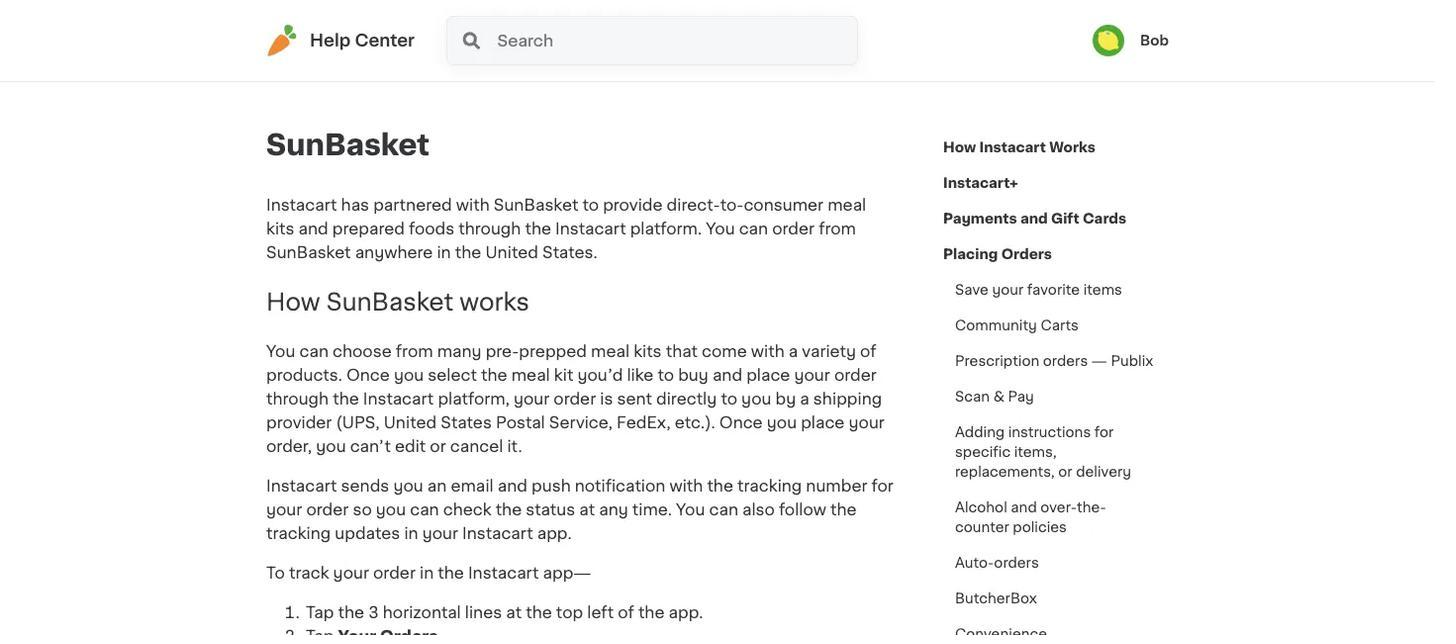 Task type: describe. For each thing, give the bounding box(es) containing it.
you inside . you can order from sunbasket anywhere in the united states.
[[706, 221, 735, 237]]

any
[[599, 502, 628, 518]]

that
[[666, 343, 698, 359]]

order up 3
[[373, 565, 416, 581]]

instacart up tap the 3 horizontal lines at the top left of the app.
[[468, 565, 539, 581]]

specific
[[955, 446, 1011, 459]]

order inside . you can order from sunbasket anywhere in the united states.
[[772, 221, 815, 237]]

.
[[698, 221, 702, 237]]

the left 3
[[338, 605, 364, 621]]

your right track
[[333, 565, 369, 581]]

push
[[532, 478, 571, 494]]

order up shipping
[[835, 367, 877, 383]]

0 horizontal spatial meal
[[512, 367, 550, 383]]

—
[[1092, 354, 1108, 368]]

instacart has partnered with sunbasket to provide direct-to-consumer meal kits
[[266, 197, 867, 237]]

the down pre-
[[481, 367, 508, 383]]

user avatar image
[[1093, 25, 1125, 56]]

sends
[[341, 478, 389, 494]]

0 horizontal spatial of
[[618, 605, 634, 621]]

sunbasket down anywhere
[[326, 290, 454, 314]]

help
[[310, 32, 351, 49]]

favorite
[[1028, 283, 1080, 297]]

&
[[994, 390, 1005, 404]]

cards
[[1083, 212, 1127, 226]]

kits inside instacart has partnered with sunbasket to provide direct-to-consumer meal kits
[[266, 221, 294, 237]]

through inside you can choose from many pre-prepped meal kits that come with a variety of products. once you select the meal kit you'd like to buy and place your order through the instacart platform, your order is sent directly to you by a shipping provider (ups, united states postal service, fedex, etc.). once you place your order, you can't edit or cancel it.
[[266, 391, 329, 407]]

orders
[[1002, 248, 1052, 261]]

buy
[[678, 367, 709, 383]]

or inside you can choose from many pre-prepped meal kits that come with a variety of products. once you select the meal kit you'd like to buy and place your order through the instacart platform, your order is sent directly to you by a shipping provider (ups, united states postal service, fedex, etc.). once you place your order, you can't edit or cancel it.
[[430, 438, 446, 454]]

provide
[[603, 197, 663, 213]]

the left top
[[526, 605, 552, 621]]

payments and gift cards
[[944, 212, 1127, 226]]

adding instructions for specific items, replacements, or delivery
[[955, 426, 1132, 479]]

to-
[[720, 197, 744, 213]]

top
[[556, 605, 583, 621]]

you inside you can choose from many pre-prepped meal kits that come with a variety of products. once you select the meal kit you'd like to buy and place your order through the instacart platform, your order is sent directly to you by a shipping provider (ups, united states postal service, fedex, etc.). once you place your order, you can't edit or cancel it.
[[266, 343, 295, 359]]

pay
[[1008, 390, 1034, 404]]

sunbasket inside instacart has partnered with sunbasket to provide direct-to-consumer meal kits
[[494, 197, 579, 213]]

from inside you can choose from many pre-prepped meal kits that come with a variety of products. once you select the meal kit you'd like to buy and place your order through the instacart platform, your order is sent directly to you by a shipping provider (ups, united states postal service, fedex, etc.). once you place your order, you can't edit or cancel it.
[[396, 343, 433, 359]]

fedex,
[[617, 415, 671, 431]]

the-
[[1077, 501, 1107, 515]]

the right check
[[496, 502, 522, 518]]

. you can order from sunbasket anywhere in the united states.
[[266, 221, 856, 260]]

you right so
[[376, 502, 406, 518]]

1 vertical spatial app.
[[669, 605, 703, 621]]

platform,
[[438, 391, 510, 407]]

pre-
[[486, 343, 519, 359]]

items
[[1084, 283, 1123, 297]]

how sunbasket works
[[266, 290, 530, 314]]

united inside . you can order from sunbasket anywhere in the united states.
[[486, 245, 539, 260]]

save your favorite items
[[955, 283, 1123, 297]]

the up horizontal
[[438, 565, 464, 581]]

horizontal
[[383, 605, 461, 621]]

placing
[[944, 248, 998, 261]]

select
[[428, 367, 477, 383]]

gift
[[1051, 212, 1080, 226]]

follow
[[779, 502, 827, 518]]

of inside you can choose from many pre-prepped meal kits that come with a variety of products. once you select the meal kit you'd like to buy and place your order through the instacart platform, your order is sent directly to you by a shipping provider (ups, united states postal service, fedex, etc.). once you place your order, you can't edit or cancel it.
[[860, 343, 877, 359]]

kit
[[554, 367, 574, 383]]

prescription
[[955, 354, 1040, 368]]

and left 'gift'
[[1021, 212, 1048, 226]]

can inside you can choose from many pre-prepped meal kits that come with a variety of products. once you select the meal kit you'd like to buy and place your order through the instacart platform, your order is sent directly to you by a shipping provider (ups, united states postal service, fedex, etc.). once you place your order, you can't edit or cancel it.
[[299, 343, 329, 359]]

so
[[353, 502, 372, 518]]

the down etc.).
[[707, 478, 734, 494]]

orders for prescription
[[1043, 354, 1088, 368]]

sunbasket up has
[[266, 131, 430, 159]]

by
[[776, 391, 796, 407]]

your up postal
[[514, 391, 550, 407]]

auto-orders link
[[944, 546, 1051, 581]]

center
[[355, 32, 415, 49]]

your down shipping
[[849, 415, 885, 431]]

it.
[[507, 438, 522, 454]]

is
[[600, 391, 613, 407]]

direct-
[[667, 197, 720, 213]]

works
[[1050, 141, 1096, 154]]

prescription orders — publix
[[955, 354, 1154, 368]]

to inside instacart has partnered with sunbasket to provide direct-to-consumer meal kits
[[583, 197, 599, 213]]

your down the variety
[[795, 367, 831, 383]]

0 vertical spatial once
[[346, 367, 390, 383]]

1 horizontal spatial a
[[800, 391, 810, 407]]

instacart inside you can choose from many pre-prepped meal kits that come with a variety of products. once you select the meal kit you'd like to buy and place your order through the instacart platform, your order is sent directly to you by a shipping provider (ups, united states postal service, fedex, etc.). once you place your order, you can't edit or cancel it.
[[363, 391, 434, 407]]

alcohol and over-the- counter policies
[[955, 501, 1107, 535]]

the right left
[[638, 605, 665, 621]]

you left select
[[394, 367, 424, 383]]

united inside you can choose from many pre-prepped meal kits that come with a variety of products. once you select the meal kit you'd like to buy and place your order through the instacart platform, your order is sent directly to you by a shipping provider (ups, united states postal service, fedex, etc.). once you place your order, you can't edit or cancel it.
[[384, 415, 437, 431]]

scan
[[955, 390, 990, 404]]

instacart up "states."
[[556, 221, 626, 237]]

community
[[955, 319, 1037, 333]]

email
[[451, 478, 494, 494]]

to
[[266, 565, 285, 581]]

for inside adding instructions for specific items, replacements, or delivery
[[1095, 426, 1114, 440]]

scan & pay
[[955, 390, 1034, 404]]

products.
[[266, 367, 342, 383]]

instacart sends you an email and push notification with the tracking number for your order so you can check the status at any time. you can also follow the tracking updates in your instacart app.
[[266, 478, 894, 541]]

prepared
[[332, 221, 405, 237]]

foods
[[409, 221, 455, 237]]

and inside instacart sends you an email and push notification with the tracking number for your order so you can check the status at any time. you can also follow the tracking updates in your instacart app.
[[498, 478, 528, 494]]

community carts
[[955, 319, 1079, 333]]

works
[[460, 290, 530, 314]]

instacart+ link
[[944, 165, 1019, 201]]

community carts link
[[944, 308, 1091, 344]]

your inside save your favorite items link
[[993, 283, 1024, 297]]

help center
[[310, 32, 415, 49]]

1 vertical spatial at
[[506, 605, 522, 621]]

Search search field
[[496, 17, 857, 64]]

auto-
[[955, 556, 994, 570]]

how for how instacart works
[[944, 141, 976, 154]]

1 horizontal spatial place
[[801, 415, 845, 431]]

alcohol
[[955, 501, 1008, 515]]

1 horizontal spatial tracking
[[738, 478, 802, 494]]

delivery
[[1076, 465, 1132, 479]]

with inside instacart has partnered with sunbasket to provide direct-to-consumer meal kits
[[456, 197, 490, 213]]

many
[[437, 343, 482, 359]]



Task type: locate. For each thing, give the bounding box(es) containing it.
orders inside the prescription orders — publix "link"
[[1043, 354, 1088, 368]]

0 horizontal spatial with
[[456, 197, 490, 213]]

1 vertical spatial orders
[[994, 556, 1039, 570]]

0 vertical spatial to
[[583, 197, 599, 213]]

butcherbox link
[[944, 581, 1049, 617]]

directly
[[656, 391, 717, 407]]

0 horizontal spatial for
[[872, 478, 894, 494]]

order left so
[[306, 502, 349, 518]]

2 vertical spatial you
[[676, 502, 705, 518]]

with up and prepared foods through the instacart platform at left top
[[456, 197, 490, 213]]

for right number
[[872, 478, 894, 494]]

cancel
[[450, 438, 503, 454]]

sunbasket down "prepared"
[[266, 245, 351, 260]]

0 vertical spatial kits
[[266, 221, 294, 237]]

the
[[525, 221, 551, 237], [455, 245, 481, 260], [481, 367, 508, 383], [333, 391, 359, 407], [707, 478, 734, 494], [496, 502, 522, 518], [831, 502, 857, 518], [438, 565, 464, 581], [338, 605, 364, 621], [526, 605, 552, 621], [638, 605, 665, 621]]

once
[[346, 367, 390, 383], [720, 415, 763, 431]]

your down check
[[422, 526, 458, 541]]

0 vertical spatial in
[[437, 245, 451, 260]]

0 vertical spatial you
[[706, 221, 735, 237]]

sunbasket inside . you can order from sunbasket anywhere in the united states.
[[266, 245, 351, 260]]

0 horizontal spatial orders
[[994, 556, 1039, 570]]

at left any on the bottom of the page
[[579, 502, 595, 518]]

0 vertical spatial at
[[579, 502, 595, 518]]

0 horizontal spatial united
[[384, 415, 437, 431]]

1 horizontal spatial kits
[[634, 343, 662, 359]]

replacements,
[[955, 465, 1055, 479]]

your right save
[[993, 283, 1024, 297]]

0 horizontal spatial app.
[[537, 526, 572, 541]]

variety
[[802, 343, 856, 359]]

placing orders link
[[944, 237, 1052, 272]]

and inside alcohol and over-the- counter policies
[[1011, 501, 1037, 515]]

can inside . you can order from sunbasket anywhere in the united states.
[[739, 221, 768, 237]]

1 horizontal spatial orders
[[1043, 354, 1088, 368]]

how up products.
[[266, 290, 320, 314]]

save your favorite items link
[[944, 272, 1135, 308]]

2 horizontal spatial in
[[437, 245, 451, 260]]

1 vertical spatial you
[[266, 343, 295, 359]]

and
[[1021, 212, 1048, 226], [299, 221, 328, 237], [713, 367, 743, 383], [498, 478, 528, 494], [1011, 501, 1037, 515]]

instacart inside instacart has partnered with sunbasket to provide direct-to-consumer meal kits
[[266, 197, 337, 213]]

and down come at bottom
[[713, 367, 743, 383]]

1 horizontal spatial app.
[[669, 605, 703, 621]]

in up horizontal
[[420, 565, 434, 581]]

you down (ups,
[[316, 438, 346, 454]]

adding
[[955, 426, 1005, 440]]

adding instructions for specific items, replacements, or delivery link
[[944, 415, 1169, 490]]

has
[[341, 197, 369, 213]]

or right edit
[[430, 438, 446, 454]]

the up "states."
[[525, 221, 551, 237]]

0 vertical spatial orders
[[1043, 354, 1088, 368]]

1 vertical spatial to
[[658, 367, 674, 383]]

like
[[627, 367, 654, 383]]

instacart down check
[[462, 526, 533, 541]]

can left also
[[709, 502, 739, 518]]

place down shipping
[[801, 415, 845, 431]]

for up "delivery"
[[1095, 426, 1114, 440]]

through
[[459, 221, 521, 237], [266, 391, 329, 407]]

in inside . you can order from sunbasket anywhere in the united states.
[[437, 245, 451, 260]]

with inside you can choose from many pre-prepped meal kits that come with a variety of products. once you select the meal kit you'd like to buy and place your order through the instacart platform, your order is sent directly to you by a shipping provider (ups, united states postal service, fedex, etc.). once you place your order, you can't edit or cancel it.
[[751, 343, 785, 359]]

1 horizontal spatial to
[[658, 367, 674, 383]]

place up by
[[747, 367, 790, 383]]

0 vertical spatial place
[[747, 367, 790, 383]]

0 horizontal spatial through
[[266, 391, 329, 407]]

orders inside "auto-orders" "link"
[[994, 556, 1039, 570]]

1 horizontal spatial for
[[1095, 426, 1114, 440]]

instacart up instacart+
[[980, 141, 1046, 154]]

0 vertical spatial how
[[944, 141, 976, 154]]

you can choose from many pre-prepped meal kits that come with a variety of products. once you select the meal kit you'd like to buy and place your order through the instacart platform, your order is sent directly to you by a shipping provider (ups, united states postal service, fedex, etc.). once you place your order, you can't edit or cancel it.
[[266, 343, 885, 454]]

how up instacart+
[[944, 141, 976, 154]]

your down order,
[[266, 502, 302, 518]]

meal
[[828, 197, 867, 213], [591, 343, 630, 359], [512, 367, 550, 383]]

0 vertical spatial a
[[789, 343, 798, 359]]

1 vertical spatial in
[[404, 526, 418, 541]]

bob link
[[1093, 25, 1169, 56]]

0 horizontal spatial once
[[346, 367, 390, 383]]

order
[[772, 221, 815, 237], [835, 367, 877, 383], [554, 391, 596, 407], [306, 502, 349, 518], [373, 565, 416, 581]]

and up policies
[[1011, 501, 1037, 515]]

1 horizontal spatial of
[[860, 343, 877, 359]]

2 vertical spatial with
[[670, 478, 703, 494]]

2 vertical spatial to
[[721, 391, 738, 407]]

or up over- on the right of the page
[[1059, 465, 1073, 479]]

over-
[[1041, 501, 1077, 515]]

once down choose
[[346, 367, 390, 383]]

0 vertical spatial through
[[459, 221, 521, 237]]

instacart
[[980, 141, 1046, 154], [266, 197, 337, 213], [556, 221, 626, 237], [363, 391, 434, 407], [266, 478, 337, 494], [462, 526, 533, 541], [468, 565, 539, 581]]

app.
[[537, 526, 572, 541], [669, 605, 703, 621]]

1 vertical spatial meal
[[591, 343, 630, 359]]

order up service,
[[554, 391, 596, 407]]

1 vertical spatial with
[[751, 343, 785, 359]]

1 horizontal spatial from
[[819, 221, 856, 237]]

for
[[1095, 426, 1114, 440], [872, 478, 894, 494]]

bob
[[1140, 34, 1169, 48]]

(ups,
[[336, 415, 380, 431]]

0 vertical spatial or
[[430, 438, 446, 454]]

instacart up (ups,
[[363, 391, 434, 407]]

you
[[394, 367, 424, 383], [742, 391, 772, 407], [767, 415, 797, 431], [316, 438, 346, 454], [393, 478, 423, 494], [376, 502, 406, 518]]

meal down prepped
[[512, 367, 550, 383]]

to right directly
[[721, 391, 738, 407]]

0 horizontal spatial in
[[404, 526, 418, 541]]

1 horizontal spatial you
[[676, 502, 705, 518]]

0 horizontal spatial kits
[[266, 221, 294, 237]]

1 horizontal spatial through
[[459, 221, 521, 237]]

2 vertical spatial meal
[[512, 367, 550, 383]]

through right foods
[[459, 221, 521, 237]]

instacart image
[[266, 25, 298, 56]]

or inside adding instructions for specific items, replacements, or delivery
[[1059, 465, 1073, 479]]

1 horizontal spatial at
[[579, 502, 595, 518]]

come
[[702, 343, 747, 359]]

1 horizontal spatial meal
[[591, 343, 630, 359]]

with right come at bottom
[[751, 343, 785, 359]]

at inside instacart sends you an email and push notification with the tracking number for your order so you can check the status at any time. you can also follow the tracking updates in your instacart app.
[[579, 502, 595, 518]]

you down by
[[767, 415, 797, 431]]

etc.).
[[675, 415, 716, 431]]

1 vertical spatial united
[[384, 415, 437, 431]]

can down the to-
[[739, 221, 768, 237]]

in down foods
[[437, 245, 451, 260]]

1 horizontal spatial with
[[670, 478, 703, 494]]

of
[[860, 343, 877, 359], [618, 605, 634, 621]]

how
[[944, 141, 976, 154], [266, 290, 320, 314]]

order down consumer
[[772, 221, 815, 237]]

0 vertical spatial tracking
[[738, 478, 802, 494]]

0 horizontal spatial place
[[747, 367, 790, 383]]

1 horizontal spatial united
[[486, 245, 539, 260]]

with up time.
[[670, 478, 703, 494]]

from up select
[[396, 343, 433, 359]]

sunbasket up . you can order from sunbasket anywhere in the united states.
[[494, 197, 579, 213]]

states.
[[543, 245, 598, 260]]

kits up like
[[634, 343, 662, 359]]

0 horizontal spatial to
[[583, 197, 599, 213]]

1 vertical spatial place
[[801, 415, 845, 431]]

you up products.
[[266, 343, 295, 359]]

meal right consumer
[[828, 197, 867, 213]]

orders
[[1043, 354, 1088, 368], [994, 556, 1039, 570]]

shipping
[[814, 391, 882, 407]]

items,
[[1014, 446, 1057, 459]]

0 vertical spatial app.
[[537, 526, 572, 541]]

how instacart works
[[944, 141, 1096, 154]]

the inside . you can order from sunbasket anywhere in the united states.
[[455, 245, 481, 260]]

united up edit
[[384, 415, 437, 431]]

status
[[526, 502, 575, 518]]

you inside instacart sends you an email and push notification with the tracking number for your order so you can check the status at any time. you can also follow the tracking updates in your instacart app.
[[676, 502, 705, 518]]

in up to track your order in the instacart app—
[[404, 526, 418, 541]]

provider
[[266, 415, 332, 431]]

can
[[739, 221, 768, 237], [299, 343, 329, 359], [410, 502, 439, 518], [709, 502, 739, 518]]

kits left "prepared"
[[266, 221, 294, 237]]

2 horizontal spatial with
[[751, 343, 785, 359]]

2 horizontal spatial meal
[[828, 197, 867, 213]]

the down number
[[831, 502, 857, 518]]

notification
[[575, 478, 666, 494]]

a left the variety
[[789, 343, 798, 359]]

orders for auto-
[[994, 556, 1039, 570]]

through up provider
[[266, 391, 329, 407]]

of right the variety
[[860, 343, 877, 359]]

sent
[[617, 391, 652, 407]]

orders up 'butcherbox' link
[[994, 556, 1039, 570]]

0 horizontal spatial you
[[266, 343, 295, 359]]

save
[[955, 283, 989, 297]]

the down and prepared foods through the instacart platform at left top
[[455, 245, 481, 260]]

0 horizontal spatial how
[[266, 290, 320, 314]]

or
[[430, 438, 446, 454], [1059, 465, 1073, 479]]

2 horizontal spatial to
[[721, 391, 738, 407]]

prescription orders — publix link
[[944, 344, 1166, 379]]

partnered
[[373, 197, 452, 213]]

how for how sunbasket works
[[266, 290, 320, 314]]

postal
[[496, 415, 545, 431]]

you right .
[[706, 221, 735, 237]]

of right left
[[618, 605, 634, 621]]

1 vertical spatial kits
[[634, 343, 662, 359]]

app. down status
[[537, 526, 572, 541]]

instructions
[[1009, 426, 1091, 440]]

0 horizontal spatial tracking
[[266, 526, 331, 541]]

1 vertical spatial or
[[1059, 465, 1073, 479]]

1 vertical spatial for
[[872, 478, 894, 494]]

2 horizontal spatial you
[[706, 221, 735, 237]]

1 vertical spatial from
[[396, 343, 433, 359]]

and left "prepared"
[[299, 221, 328, 237]]

0 horizontal spatial or
[[430, 438, 446, 454]]

prepped
[[519, 343, 587, 359]]

instacart down order,
[[266, 478, 337, 494]]

1 vertical spatial how
[[266, 290, 320, 314]]

you left by
[[742, 391, 772, 407]]

united down and prepared foods through the instacart platform at left top
[[486, 245, 539, 260]]

in inside instacart sends you an email and push notification with the tracking number for your order so you can check the status at any time. you can also follow the tracking updates in your instacart app.
[[404, 526, 418, 541]]

platform
[[630, 221, 698, 237]]

can down an
[[410, 502, 439, 518]]

an
[[428, 478, 447, 494]]

states
[[441, 415, 492, 431]]

help center link
[[266, 25, 415, 56]]

once right etc.).
[[720, 415, 763, 431]]

choose
[[333, 343, 392, 359]]

you'd
[[578, 367, 623, 383]]

0 vertical spatial with
[[456, 197, 490, 213]]

orders left —
[[1043, 354, 1088, 368]]

you left an
[[393, 478, 423, 494]]

1 horizontal spatial once
[[720, 415, 763, 431]]

1 vertical spatial a
[[800, 391, 810, 407]]

0 horizontal spatial at
[[506, 605, 522, 621]]

counter
[[955, 521, 1010, 535]]

0 vertical spatial meal
[[828, 197, 867, 213]]

a right by
[[800, 391, 810, 407]]

2 vertical spatial in
[[420, 565, 434, 581]]

0 vertical spatial of
[[860, 343, 877, 359]]

1 vertical spatial once
[[720, 415, 763, 431]]

1 horizontal spatial in
[[420, 565, 434, 581]]

from
[[819, 221, 856, 237], [396, 343, 433, 359]]

and left the push at the bottom of the page
[[498, 478, 528, 494]]

0 vertical spatial for
[[1095, 426, 1114, 440]]

your
[[993, 283, 1024, 297], [795, 367, 831, 383], [514, 391, 550, 407], [849, 415, 885, 431], [266, 502, 302, 518], [422, 526, 458, 541], [333, 565, 369, 581]]

tap the 3 horizontal lines at the top left of the app.
[[306, 605, 703, 621]]

kits
[[266, 221, 294, 237], [634, 343, 662, 359]]

at
[[579, 502, 595, 518], [506, 605, 522, 621]]

1 horizontal spatial or
[[1059, 465, 1073, 479]]

track
[[289, 565, 329, 581]]

meal up you'd
[[591, 343, 630, 359]]

a
[[789, 343, 798, 359], [800, 391, 810, 407]]

service,
[[549, 415, 613, 431]]

1 vertical spatial of
[[618, 605, 634, 621]]

to right like
[[658, 367, 674, 383]]

1 vertical spatial through
[[266, 391, 329, 407]]

updates
[[335, 526, 400, 541]]

for inside instacart sends you an email and push notification with the tracking number for your order so you can check the status at any time. you can also follow the tracking updates in your instacart app.
[[872, 478, 894, 494]]

app. right left
[[669, 605, 703, 621]]

app. inside instacart sends you an email and push notification with the tracking number for your order so you can check the status at any time. you can also follow the tracking updates in your instacart app.
[[537, 526, 572, 541]]

0 vertical spatial united
[[486, 245, 539, 260]]

0 vertical spatial from
[[819, 221, 856, 237]]

instacart+
[[944, 176, 1019, 190]]

1 vertical spatial tracking
[[266, 526, 331, 541]]

0 horizontal spatial a
[[789, 343, 798, 359]]

payments and gift cards link
[[944, 201, 1127, 237]]

place
[[747, 367, 790, 383], [801, 415, 845, 431]]

order inside instacart sends you an email and push notification with the tracking number for your order so you can check the status at any time. you can also follow the tracking updates in your instacart app.
[[306, 502, 349, 518]]

to left provide
[[583, 197, 599, 213]]

from inside . you can order from sunbasket anywhere in the united states.
[[819, 221, 856, 237]]

the up (ups,
[[333, 391, 359, 407]]

at right lines
[[506, 605, 522, 621]]

tracking up also
[[738, 478, 802, 494]]

0 horizontal spatial from
[[396, 343, 433, 359]]

to track your order in the instacart app—
[[266, 565, 592, 581]]

sunbasket
[[266, 131, 430, 159], [494, 197, 579, 213], [266, 245, 351, 260], [326, 290, 454, 314]]

from down consumer
[[819, 221, 856, 237]]

tracking up track
[[266, 526, 331, 541]]

alcohol and over-the- counter policies link
[[944, 490, 1169, 546]]

and inside you can choose from many pre-prepped meal kits that come with a variety of products. once you select the meal kit you'd like to buy and place your order through the instacart platform, your order is sent directly to you by a shipping provider (ups, united states postal service, fedex, etc.). once you place your order, you can't edit or cancel it.
[[713, 367, 743, 383]]

meal inside instacart has partnered with sunbasket to provide direct-to-consumer meal kits
[[828, 197, 867, 213]]

left
[[587, 605, 614, 621]]

with inside instacart sends you an email and push notification with the tracking number for your order so you can check the status at any time. you can also follow the tracking updates in your instacart app.
[[670, 478, 703, 494]]

butcherbox
[[955, 592, 1037, 606]]

you right time.
[[676, 502, 705, 518]]

instacart left has
[[266, 197, 337, 213]]

placing orders
[[944, 248, 1052, 261]]

can up products.
[[299, 343, 329, 359]]

publix
[[1111, 354, 1154, 368]]

edit
[[395, 438, 426, 454]]

kits inside you can choose from many pre-prepped meal kits that come with a variety of products. once you select the meal kit you'd like to buy and place your order through the instacart platform, your order is sent directly to you by a shipping provider (ups, united states postal service, fedex, etc.). once you place your order, you can't edit or cancel it.
[[634, 343, 662, 359]]

carts
[[1041, 319, 1079, 333]]

1 horizontal spatial how
[[944, 141, 976, 154]]



Task type: vqa. For each thing, say whether or not it's contained in the screenshot.
meal within INSTACART HAS PARTNERED WITH SUNBASKET TO PROVIDE DIRECT-TO-CONSUMER MEAL KITS
yes



